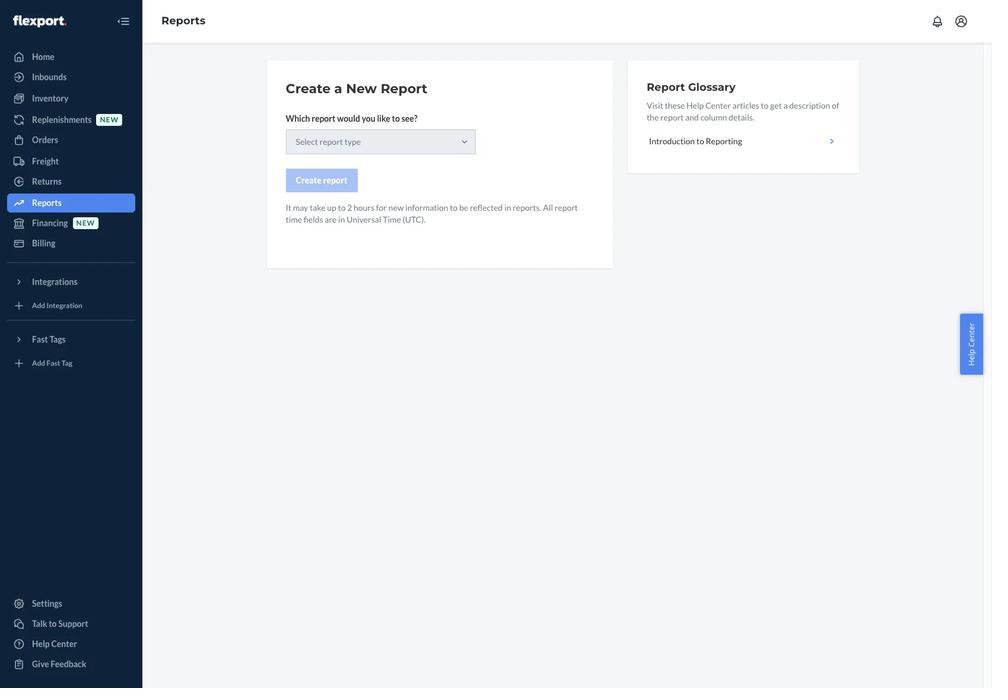 Task type: locate. For each thing, give the bounding box(es) containing it.
reports inside reports 'link'
[[32, 198, 62, 208]]

help center link
[[7, 635, 135, 654]]

1 vertical spatial fast
[[47, 359, 60, 368]]

report up these
[[647, 81, 685, 94]]

0 horizontal spatial a
[[334, 81, 343, 97]]

time
[[286, 214, 302, 224]]

1 horizontal spatial reports
[[161, 14, 206, 27]]

1 add from the top
[[32, 301, 45, 310]]

2 vertical spatial center
[[51, 639, 77, 649]]

information
[[406, 202, 449, 213]]

add fast tag
[[32, 359, 72, 368]]

home link
[[7, 47, 135, 66]]

give
[[32, 659, 49, 669]]

new for replenishments
[[100, 115, 119, 124]]

fast
[[32, 334, 48, 344], [47, 359, 60, 368]]

1 vertical spatial reports link
[[7, 194, 135, 213]]

create up which
[[286, 81, 331, 97]]

new up orders link
[[100, 115, 119, 124]]

open account menu image
[[955, 14, 969, 28]]

1 horizontal spatial in
[[505, 202, 511, 213]]

0 horizontal spatial help
[[32, 639, 50, 649]]

1 horizontal spatial help
[[687, 100, 704, 110]]

to inside button
[[697, 136, 705, 146]]

support
[[58, 619, 88, 629]]

in
[[505, 202, 511, 213], [338, 214, 345, 224]]

to inside "button"
[[49, 619, 57, 629]]

create report
[[296, 175, 348, 185]]

1 vertical spatial help center
[[32, 639, 77, 649]]

give feedback
[[32, 659, 86, 669]]

new up time
[[389, 202, 404, 213]]

reports
[[161, 14, 206, 27], [32, 198, 62, 208]]

report up the 'up'
[[323, 175, 348, 185]]

add fast tag link
[[7, 354, 135, 373]]

report
[[661, 112, 684, 122], [312, 113, 336, 123], [323, 175, 348, 185], [555, 202, 578, 213]]

2 horizontal spatial help
[[967, 349, 977, 366]]

for
[[376, 202, 387, 213]]

add down fast tags
[[32, 359, 45, 368]]

1 report from the left
[[381, 81, 428, 97]]

in right are
[[338, 214, 345, 224]]

to inside visit these help center articles to get a description of the report and column details.
[[761, 100, 769, 110]]

report inside it may take up to 2 hours for new information to be reflected in reports. all report time fields are in universal time (utc).
[[555, 202, 578, 213]]

add
[[32, 301, 45, 310], [32, 359, 45, 368]]

1 horizontal spatial help center
[[967, 322, 977, 366]]

center
[[706, 100, 731, 110], [967, 322, 977, 347], [51, 639, 77, 649]]

to left the get
[[761, 100, 769, 110]]

0 horizontal spatial report
[[381, 81, 428, 97]]

report left would
[[312, 113, 336, 123]]

of
[[832, 100, 840, 110]]

1 vertical spatial a
[[784, 100, 788, 110]]

freight link
[[7, 152, 135, 171]]

report down these
[[661, 112, 684, 122]]

home
[[32, 52, 55, 62]]

flexport logo image
[[13, 15, 66, 27]]

reports link
[[161, 14, 206, 27], [7, 194, 135, 213]]

add for add integration
[[32, 301, 45, 310]]

create for create report
[[296, 175, 322, 185]]

all
[[543, 202, 553, 213]]

a right the get
[[784, 100, 788, 110]]

2 horizontal spatial new
[[389, 202, 404, 213]]

be
[[460, 202, 469, 213]]

1 vertical spatial center
[[967, 322, 977, 347]]

billing link
[[7, 234, 135, 253]]

1 vertical spatial add
[[32, 359, 45, 368]]

orders link
[[7, 131, 135, 150]]

new
[[100, 115, 119, 124], [389, 202, 404, 213], [76, 219, 95, 228]]

a inside visit these help center articles to get a description of the report and column details.
[[784, 100, 788, 110]]

fast left tag
[[47, 359, 60, 368]]

1 horizontal spatial center
[[706, 100, 731, 110]]

0 vertical spatial help center
[[967, 322, 977, 366]]

settings link
[[7, 594, 135, 613]]

help inside help center link
[[32, 639, 50, 649]]

1 vertical spatial create
[[296, 175, 322, 185]]

inventory
[[32, 93, 68, 103]]

0 vertical spatial reports link
[[161, 14, 206, 27]]

add for add fast tag
[[32, 359, 45, 368]]

time
[[383, 214, 401, 224]]

to
[[761, 100, 769, 110], [392, 113, 400, 123], [697, 136, 705, 146], [338, 202, 346, 213], [450, 202, 458, 213], [49, 619, 57, 629]]

center inside button
[[967, 322, 977, 347]]

universal
[[347, 214, 381, 224]]

report glossary
[[647, 81, 736, 94]]

settings
[[32, 598, 62, 609]]

1 vertical spatial new
[[389, 202, 404, 213]]

report inside button
[[323, 175, 348, 185]]

billing
[[32, 238, 56, 248]]

fast left tags
[[32, 334, 48, 344]]

0 horizontal spatial reports
[[32, 198, 62, 208]]

0 horizontal spatial new
[[76, 219, 95, 228]]

to right talk
[[49, 619, 57, 629]]

0 vertical spatial in
[[505, 202, 511, 213]]

report up see?
[[381, 81, 428, 97]]

add left integration
[[32, 301, 45, 310]]

would
[[337, 113, 360, 123]]

2 add from the top
[[32, 359, 45, 368]]

create
[[286, 81, 331, 97], [296, 175, 322, 185]]

report right all
[[555, 202, 578, 213]]

help inside visit these help center articles to get a description of the report and column details.
[[687, 100, 704, 110]]

in left reports.
[[505, 202, 511, 213]]

0 vertical spatial add
[[32, 301, 45, 310]]

1 horizontal spatial a
[[784, 100, 788, 110]]

2 horizontal spatial center
[[967, 322, 977, 347]]

1 horizontal spatial new
[[100, 115, 119, 124]]

a left new
[[334, 81, 343, 97]]

new
[[346, 81, 377, 97]]

create inside button
[[296, 175, 322, 185]]

0 vertical spatial new
[[100, 115, 119, 124]]

create up may
[[296, 175, 322, 185]]

0 horizontal spatial help center
[[32, 639, 77, 649]]

0 vertical spatial fast
[[32, 334, 48, 344]]

talk to support button
[[7, 614, 135, 633]]

center inside visit these help center articles to get a description of the report and column details.
[[706, 100, 731, 110]]

1 horizontal spatial report
[[647, 81, 685, 94]]

help
[[687, 100, 704, 110], [967, 349, 977, 366], [32, 639, 50, 649]]

to left reporting
[[697, 136, 705, 146]]

1 vertical spatial help
[[967, 349, 977, 366]]

1 vertical spatial in
[[338, 214, 345, 224]]

0 vertical spatial help
[[687, 100, 704, 110]]

column
[[701, 112, 727, 122]]

0 horizontal spatial center
[[51, 639, 77, 649]]

new up 'billing' link
[[76, 219, 95, 228]]

2
[[347, 202, 352, 213]]

replenishments
[[32, 115, 92, 125]]

1 vertical spatial reports
[[32, 198, 62, 208]]

visit
[[647, 100, 664, 110]]

1 horizontal spatial reports link
[[161, 14, 206, 27]]

a
[[334, 81, 343, 97], [784, 100, 788, 110]]

integrations button
[[7, 273, 135, 292]]

help center
[[967, 322, 977, 366], [32, 639, 77, 649]]

(utc).
[[403, 214, 426, 224]]

2 vertical spatial new
[[76, 219, 95, 228]]

0 vertical spatial create
[[286, 81, 331, 97]]

2 vertical spatial help
[[32, 639, 50, 649]]

take
[[310, 202, 326, 213]]

report
[[381, 81, 428, 97], [647, 81, 685, 94]]

0 vertical spatial center
[[706, 100, 731, 110]]

it
[[286, 202, 292, 213]]



Task type: vqa. For each thing, say whether or not it's contained in the screenshot.
25 results per page "option"
no



Task type: describe. For each thing, give the bounding box(es) containing it.
create report button
[[286, 169, 358, 192]]

are
[[325, 214, 337, 224]]

open notifications image
[[931, 14, 945, 28]]

financing
[[32, 218, 68, 228]]

reports.
[[513, 202, 542, 213]]

help center inside button
[[967, 322, 977, 366]]

glossary
[[688, 81, 736, 94]]

close navigation image
[[116, 14, 131, 28]]

reporting
[[706, 136, 743, 146]]

new for financing
[[76, 219, 95, 228]]

inbounds link
[[7, 68, 135, 87]]

give feedback button
[[7, 655, 135, 674]]

to right like in the left top of the page
[[392, 113, 400, 123]]

up
[[327, 202, 336, 213]]

integration
[[47, 301, 82, 310]]

introduction
[[649, 136, 695, 146]]

inbounds
[[32, 72, 67, 82]]

add integration
[[32, 301, 82, 310]]

see?
[[402, 113, 418, 123]]

help inside 'help center' button
[[967, 349, 977, 366]]

details.
[[729, 112, 755, 122]]

reflected
[[470, 202, 503, 213]]

returns link
[[7, 172, 135, 191]]

inventory link
[[7, 89, 135, 108]]

orders
[[32, 135, 58, 145]]

fields
[[304, 214, 323, 224]]

these
[[665, 100, 685, 110]]

add integration link
[[7, 296, 135, 315]]

description
[[790, 100, 831, 110]]

fast tags
[[32, 334, 66, 344]]

2 report from the left
[[647, 81, 685, 94]]

introduction to reporting
[[649, 136, 743, 146]]

visit these help center articles to get a description of the report and column details.
[[647, 100, 840, 122]]

fast tags button
[[7, 330, 135, 349]]

create a new report
[[286, 81, 428, 97]]

may
[[293, 202, 308, 213]]

0 vertical spatial reports
[[161, 14, 206, 27]]

like
[[377, 113, 391, 123]]

it may take up to 2 hours for new information to be reflected in reports. all report time fields are in universal time (utc).
[[286, 202, 578, 224]]

and
[[686, 112, 699, 122]]

integrations
[[32, 277, 78, 287]]

0 vertical spatial a
[[334, 81, 343, 97]]

create for create a new report
[[286, 81, 331, 97]]

new inside it may take up to 2 hours for new information to be reflected in reports. all report time fields are in universal time (utc).
[[389, 202, 404, 213]]

fast inside dropdown button
[[32, 334, 48, 344]]

which report would you like to see?
[[286, 113, 418, 123]]

the
[[647, 112, 659, 122]]

to left be
[[450, 202, 458, 213]]

hours
[[354, 202, 375, 213]]

help center button
[[961, 314, 984, 375]]

to left 2
[[338, 202, 346, 213]]

which
[[286, 113, 310, 123]]

talk to support
[[32, 619, 88, 629]]

0 horizontal spatial reports link
[[7, 194, 135, 213]]

0 horizontal spatial in
[[338, 214, 345, 224]]

returns
[[32, 176, 62, 186]]

you
[[362, 113, 376, 123]]

introduction to reporting button
[[647, 128, 840, 154]]

get
[[771, 100, 782, 110]]

tags
[[50, 334, 66, 344]]

feedback
[[51, 659, 86, 669]]

report inside visit these help center articles to get a description of the report and column details.
[[661, 112, 684, 122]]

talk
[[32, 619, 47, 629]]

articles
[[733, 100, 760, 110]]

freight
[[32, 156, 59, 166]]

tag
[[62, 359, 72, 368]]



